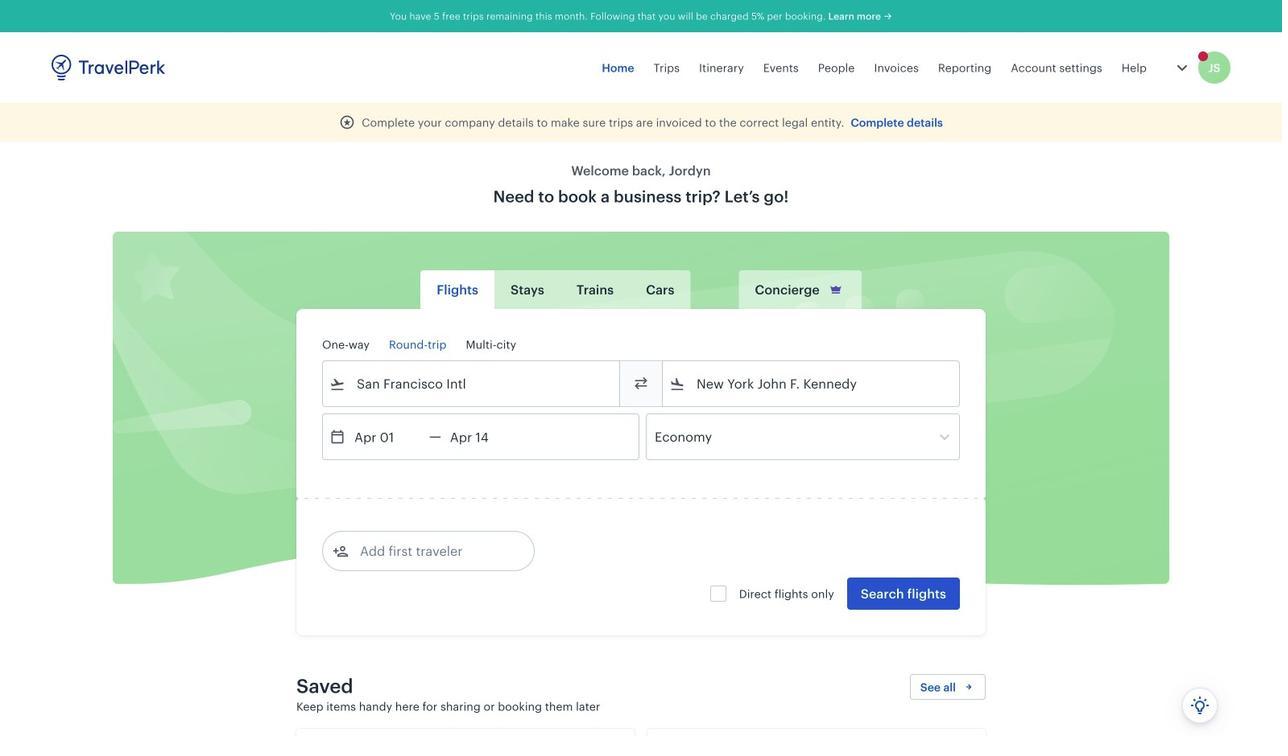 Task type: locate. For each thing, give the bounding box(es) containing it.
Depart text field
[[346, 415, 429, 460]]



Task type: describe. For each thing, give the bounding box(es) containing it.
To search field
[[685, 371, 938, 397]]

Return text field
[[441, 415, 525, 460]]

From search field
[[346, 371, 598, 397]]

Add first traveler search field
[[349, 539, 516, 565]]



